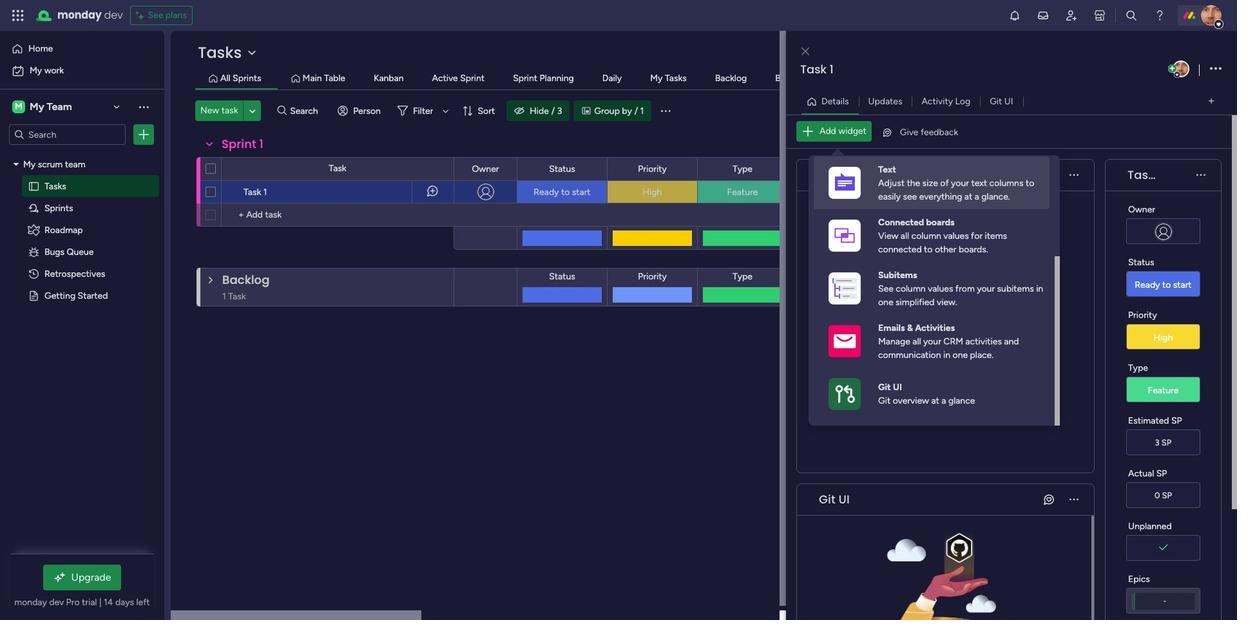 Task type: describe. For each thing, give the bounding box(es) containing it.
values inside subitems see column values from your subitems in one simplified view.
[[928, 283, 953, 294]]

subitems see column values from your subitems in one simplified view.
[[878, 270, 1043, 308]]

your for from
[[977, 283, 995, 294]]

activity log
[[922, 96, 970, 107]]

ui for git ui field
[[838, 492, 850, 508]]

bugs queue
[[44, 246, 94, 257]]

home link
[[8, 39, 157, 59]]

give feedback
[[900, 127, 958, 138]]

items
[[985, 230, 1007, 241]]

1 vertical spatial task
[[329, 163, 346, 174]]

1 vertical spatial status
[[1128, 257, 1154, 268]]

all sprints button
[[217, 72, 265, 86]]

status for 2nd status field from the bottom
[[549, 163, 575, 174]]

1 horizontal spatial ready
[[1135, 279, 1160, 290]]

person button
[[333, 101, 388, 121]]

1 type field from the top
[[729, 162, 756, 176]]

widget inside the add widget popup button
[[838, 126, 866, 137]]

new task
[[200, 105, 238, 116]]

git inside field
[[819, 492, 835, 508]]

main table button
[[299, 72, 349, 86]]

easily
[[878, 191, 901, 202]]

your for of
[[951, 177, 969, 188]]

backlog for backlog field
[[222, 272, 270, 288]]

backlog for backlog button
[[715, 73, 747, 84]]

my team
[[30, 101, 72, 113]]

all
[[220, 73, 230, 84]]

your for all
[[923, 336, 941, 347]]

sprint planning button
[[510, 72, 577, 86]]

1 vertical spatial task 1
[[244, 187, 267, 198]]

git ui button
[[980, 91, 1023, 112]]

0 vertical spatial tasks
[[198, 42, 242, 63]]

sp for estimated sp
[[1171, 416, 1182, 427]]

awesome
[[873, 215, 917, 227]]

activities
[[965, 336, 1002, 347]]

0 vertical spatial ready
[[534, 187, 559, 197]]

filter button
[[392, 101, 453, 121]]

sprint for sprint planning
[[513, 73, 537, 84]]

sprint 1
[[222, 136, 263, 152]]

0 horizontal spatial options image
[[137, 128, 150, 141]]

1 vertical spatial start
[[1173, 279, 1192, 290]]

daily
[[602, 73, 622, 84]]

at inside git ui git overview at a glance
[[931, 396, 939, 407]]

getting
[[44, 290, 75, 301]]

caret down image
[[14, 159, 19, 168]]

column inside connected boards view all column values for items connected to other boards.
[[911, 230, 941, 241]]

public board image
[[28, 180, 40, 192]]

kanban button
[[370, 72, 407, 86]]

status for 2nd status field
[[549, 271, 575, 282]]

owner inside owner field
[[472, 163, 499, 174]]

&
[[907, 322, 913, 333]]

Task 1 field
[[797, 61, 1165, 78]]

task inside field
[[800, 61, 827, 77]]

values inside connected boards view all column values for items connected to other boards.
[[943, 230, 969, 241]]

my tasks button
[[647, 72, 690, 86]]

sp for 3 sp
[[1162, 438, 1172, 447]]

daily button
[[599, 72, 625, 86]]

v2 search image
[[277, 104, 287, 118]]

feature inside type feature
[[1148, 385, 1179, 396]]

new task button
[[195, 101, 243, 121]]

0 horizontal spatial 3
[[557, 105, 562, 116]]

0 sp
[[1155, 491, 1172, 500]]

public board image
[[28, 289, 40, 302]]

my work link
[[8, 61, 157, 81]]

dapulse drag handle 3 image
[[805, 170, 810, 180]]

ui for git ui button
[[1004, 96, 1013, 107]]

team
[[65, 158, 85, 169]]

getting started
[[44, 290, 108, 301]]

high inside priority high
[[1154, 332, 1173, 343]]

2 status field from the top
[[546, 270, 578, 284]]

see inside button
[[148, 10, 163, 21]]

more dots image for item description
[[1070, 170, 1079, 180]]

plans
[[165, 10, 187, 21]]

0 horizontal spatial feature
[[727, 187, 758, 197]]

emails & activities manage all your crm activities and communication in one place.
[[878, 322, 1019, 360]]

my scrum team
[[23, 158, 85, 169]]

one inside subitems see column values from your subitems in one simplified view.
[[878, 297, 893, 308]]

my for my team
[[30, 101, 44, 113]]

Sprint 1 field
[[218, 136, 267, 153]]

tasks inside the my tasks button
[[665, 73, 687, 84]]

group
[[594, 105, 620, 116]]

update feed image
[[1037, 9, 1050, 22]]

0 vertical spatial high
[[643, 187, 662, 197]]

text
[[878, 164, 896, 175]]

home
[[28, 43, 53, 54]]

boards.
[[959, 244, 988, 255]]

communication
[[878, 350, 941, 360]]

whoa,
[[841, 215, 871, 227]]

activity
[[922, 96, 953, 107]]

0 horizontal spatial ready to start
[[534, 187, 591, 197]]

other
[[935, 244, 956, 255]]

2 vertical spatial task
[[244, 187, 261, 198]]

everything
[[919, 191, 962, 202]]

1 vertical spatial type
[[733, 271, 752, 282]]

in inside emails & activities manage all your crm activities and communication in one place.
[[943, 350, 950, 360]]

Git UI field
[[816, 492, 853, 508]]

menu image
[[659, 104, 672, 117]]

my for my tasks
[[650, 73, 663, 84]]

sprints inside "button"
[[233, 73, 261, 84]]

add view image
[[1209, 97, 1214, 106]]

new
[[200, 105, 219, 116]]

connected
[[878, 244, 922, 255]]

overview
[[893, 396, 929, 407]]

sort button
[[457, 101, 503, 121]]

select product image
[[12, 9, 24, 22]]

crm
[[943, 336, 963, 347]]

+ Add task text field
[[228, 207, 448, 223]]

active sprint button
[[429, 72, 488, 86]]

connected boards view all column values for items connected to other boards.
[[878, 217, 1007, 255]]

boards
[[926, 217, 955, 228]]

text adjust the size of your text columns to easily see everything at a glance.
[[878, 164, 1034, 202]]

-
[[1163, 597, 1167, 606]]

help
[[1182, 588, 1205, 601]]

left
[[136, 597, 150, 608]]

a inside git ui git overview at a glance
[[941, 396, 946, 407]]

glance.
[[981, 191, 1010, 202]]

see plans button
[[130, 6, 193, 25]]

actual sp
[[1128, 468, 1167, 479]]

Owner field
[[469, 162, 502, 176]]

0 horizontal spatial start
[[572, 187, 591, 197]]

to inside text adjust the size of your text columns to easily see everything at a glance.
[[1026, 177, 1034, 188]]

epics
[[1128, 574, 1150, 585]]

give
[[900, 127, 918, 138]]

see plans
[[148, 10, 187, 21]]

all inside emails & activities manage all your crm activities and communication in one place.
[[912, 336, 921, 347]]

my work
[[30, 65, 64, 76]]

kanban
[[374, 73, 404, 84]]

invite members image
[[1065, 9, 1078, 22]]

person
[[353, 105, 381, 116]]

sp for 0 sp
[[1162, 491, 1172, 500]]

|
[[99, 597, 101, 608]]

14
[[104, 597, 113, 608]]

help button
[[1171, 584, 1216, 605]]

manage
[[878, 336, 910, 347]]

help image
[[1153, 9, 1166, 22]]

notifications image
[[1008, 9, 1021, 22]]

activity log button
[[912, 91, 980, 112]]

queue
[[67, 246, 94, 257]]

team
[[47, 101, 72, 113]]

feedback
[[921, 127, 958, 138]]

0 vertical spatial type
[[733, 163, 752, 174]]

scrum
[[38, 158, 63, 169]]

started
[[78, 290, 108, 301]]

work
[[44, 65, 64, 76]]

priority high
[[1128, 310, 1173, 343]]



Task type: vqa. For each thing, say whether or not it's contained in the screenshot.
the bottommost the Options Image
no



Task type: locate. For each thing, give the bounding box(es) containing it.
1 vertical spatial sprints
[[44, 202, 73, 213]]

1 horizontal spatial in
[[1036, 283, 1043, 294]]

estimated
[[1128, 416, 1169, 427]]

Search field
[[287, 102, 325, 120]]

tasks right public board icon
[[44, 180, 66, 191]]

0 horizontal spatial high
[[643, 187, 662, 197]]

sprints right all
[[233, 73, 261, 84]]

1 horizontal spatial a
[[975, 191, 979, 202]]

Item description field
[[816, 167, 919, 184]]

Search in workspace field
[[27, 127, 108, 142]]

monday dev
[[57, 8, 123, 23]]

dev for monday dev pro trial | 14 days left
[[49, 597, 64, 608]]

main table
[[303, 73, 345, 84]]

the
[[907, 177, 920, 188]]

column up simplified
[[896, 283, 926, 294]]

priority for 1st priority field from the top of the page
[[638, 163, 667, 174]]

task 1 down the close image
[[800, 61, 834, 77]]

0 vertical spatial values
[[943, 230, 969, 241]]

/ right hide
[[551, 105, 555, 116]]

1 horizontal spatial task 1
[[800, 61, 834, 77]]

sp right "actual"
[[1156, 468, 1167, 479]]

home option
[[8, 39, 157, 59]]

monday up home option
[[57, 8, 102, 23]]

add widget button
[[796, 121, 872, 142]]

ui inside git ui git overview at a glance
[[893, 382, 902, 393]]

2 horizontal spatial sprint
[[513, 73, 537, 84]]

1 vertical spatial your
[[977, 283, 995, 294]]

1 vertical spatial high
[[1154, 332, 1173, 343]]

1 horizontal spatial task
[[329, 163, 346, 174]]

widget right add
[[838, 126, 866, 137]]

start
[[572, 187, 591, 197], [1173, 279, 1192, 290]]

sp down the estimated sp
[[1162, 438, 1172, 447]]

Status field
[[546, 162, 578, 176], [546, 270, 578, 284]]

sprint planning
[[513, 73, 574, 84]]

1 vertical spatial type field
[[729, 270, 756, 284]]

sp right 0
[[1162, 491, 1172, 500]]

1 horizontal spatial git ui
[[990, 96, 1013, 107]]

unplanned
[[1128, 521, 1172, 532]]

0 vertical spatial widget
[[838, 126, 866, 137]]

1 vertical spatial tasks
[[665, 73, 687, 84]]

1 vertical spatial backlog
[[222, 272, 270, 288]]

0 vertical spatial dev
[[104, 8, 123, 23]]

1 / from the left
[[551, 105, 555, 116]]

0 horizontal spatial all
[[901, 230, 909, 241]]

roadmap
[[44, 224, 83, 235]]

0 horizontal spatial monday
[[14, 597, 47, 608]]

widget down everything
[[920, 215, 952, 227]]

sprint for sprint 1
[[222, 136, 256, 152]]

0 horizontal spatial one
[[878, 297, 893, 308]]

from
[[955, 283, 975, 294]]

0 vertical spatial owner
[[472, 163, 499, 174]]

a
[[975, 191, 979, 202], [941, 396, 946, 407]]

2 horizontal spatial your
[[977, 283, 995, 294]]

at inside text adjust the size of your text columns to easily see everything at a glance.
[[964, 191, 972, 202]]

2 / from the left
[[634, 105, 638, 116]]

in
[[1036, 283, 1043, 294], [943, 350, 950, 360]]

sprints inside list box
[[44, 202, 73, 213]]

list box containing my scrum team
[[0, 150, 164, 480]]

a down the text
[[975, 191, 979, 202]]

updates
[[868, 96, 902, 107]]

one up emails
[[878, 297, 893, 308]]

high
[[643, 187, 662, 197], [1154, 332, 1173, 343]]

ui inside button
[[1004, 96, 1013, 107]]

1 horizontal spatial backlog
[[715, 73, 747, 84]]

git ui for git ui button
[[990, 96, 1013, 107]]

1 vertical spatial at
[[931, 396, 939, 407]]

all inside connected boards view all column values for items connected to other boards.
[[901, 230, 909, 241]]

/ right by
[[634, 105, 638, 116]]

filter
[[413, 105, 433, 116]]

1 vertical spatial widget
[[920, 215, 952, 227]]

tab list containing all sprints
[[195, 68, 1211, 90]]

2 vertical spatial your
[[923, 336, 941, 347]]

sprint inside field
[[222, 136, 256, 152]]

sprint right the active
[[460, 73, 485, 84]]

task 1
[[800, 61, 834, 77], [244, 187, 267, 198]]

view
[[878, 230, 898, 241]]

search everything image
[[1125, 9, 1138, 22]]

to inside connected boards view all column values for items connected to other boards.
[[924, 244, 933, 255]]

workspace selection element
[[12, 99, 74, 115]]

james peterson image
[[1201, 5, 1222, 26]]

3 right hide
[[557, 105, 562, 116]]

0 vertical spatial status
[[549, 163, 575, 174]]

0 vertical spatial column
[[911, 230, 941, 241]]

a left the glance
[[941, 396, 946, 407]]

type feature
[[1128, 363, 1179, 396]]

tasks up all
[[198, 42, 242, 63]]

dev up "home" link
[[104, 8, 123, 23]]

one down crm
[[953, 350, 968, 360]]

0 vertical spatial in
[[1036, 283, 1043, 294]]

Backlog field
[[219, 272, 273, 289]]

active
[[432, 73, 458, 84]]

my tasks
[[650, 73, 687, 84]]

workspace image
[[12, 100, 25, 114]]

my inside workspace selection element
[[30, 101, 44, 113]]

task 1 down sprint 1 field in the top of the page
[[244, 187, 267, 198]]

1 vertical spatial git ui
[[819, 492, 850, 508]]

2 vertical spatial ui
[[838, 492, 850, 508]]

my right workspace image at the top left of page
[[30, 101, 44, 113]]

sprints up roadmap
[[44, 202, 73, 213]]

priority
[[638, 163, 667, 174], [638, 271, 667, 282], [1128, 310, 1157, 321]]

1 vertical spatial values
[[928, 283, 953, 294]]

1 horizontal spatial owner
[[1128, 204, 1155, 215]]

1 horizontal spatial /
[[634, 105, 638, 116]]

activities
[[915, 322, 955, 333]]

0 vertical spatial your
[[951, 177, 969, 188]]

task up + add task text field
[[329, 163, 346, 174]]

all
[[901, 230, 909, 241], [912, 336, 921, 347]]

Priority field
[[635, 162, 670, 176], [635, 270, 670, 284]]

0 vertical spatial task
[[800, 61, 827, 77]]

1 horizontal spatial all
[[912, 336, 921, 347]]

1 vertical spatial one
[[953, 350, 968, 360]]

dev left pro at bottom left
[[49, 597, 64, 608]]

git ui git overview at a glance
[[878, 382, 975, 407]]

3 down the estimated sp
[[1155, 438, 1159, 447]]

0 horizontal spatial ready
[[534, 187, 559, 197]]

feature
[[727, 187, 758, 197], [1148, 385, 1179, 396]]

updates button
[[859, 91, 912, 112]]

values up "view."
[[928, 283, 953, 294]]

0 vertical spatial see
[[148, 10, 163, 21]]

my right caret down image at the top of page
[[23, 158, 36, 169]]

sp up 3 sp
[[1171, 416, 1182, 427]]

angle down image
[[249, 106, 256, 116]]

all down '&'
[[912, 336, 921, 347]]

my up menu "icon"
[[650, 73, 663, 84]]

task
[[800, 61, 827, 77], [329, 163, 346, 174], [244, 187, 261, 198]]

close image
[[801, 47, 809, 56]]

dev for monday dev
[[104, 8, 123, 23]]

my work option
[[8, 61, 157, 81]]

git ui for git ui field
[[819, 492, 850, 508]]

at down the text
[[964, 191, 972, 202]]

1 horizontal spatial 3
[[1155, 438, 1159, 447]]

1 vertical spatial 3
[[1155, 438, 1159, 447]]

my inside option
[[30, 65, 42, 76]]

priority inside priority high
[[1128, 310, 1157, 321]]

tab list
[[195, 68, 1211, 90]]

1 horizontal spatial see
[[878, 283, 894, 294]]

hide
[[530, 105, 549, 116]]

monday for monday dev pro trial | 14 days left
[[14, 597, 47, 608]]

see left plans at the left top of the page
[[148, 10, 163, 21]]

1 priority field from the top
[[635, 162, 670, 176]]

m
[[15, 101, 23, 112]]

my inside list box
[[23, 158, 36, 169]]

1 vertical spatial ui
[[893, 382, 902, 393]]

1 horizontal spatial high
[[1154, 332, 1173, 343]]

my for my work
[[30, 65, 42, 76]]

task down sprint 1 field in the top of the page
[[244, 187, 261, 198]]

a inside text adjust the size of your text columns to easily see everything at a glance.
[[975, 191, 979, 202]]

monday left pro at bottom left
[[14, 597, 47, 608]]

arrow down image
[[438, 103, 453, 119]]

2 vertical spatial type
[[1128, 363, 1148, 374]]

more dots image
[[1070, 170, 1079, 180], [1196, 170, 1205, 180], [1070, 495, 1079, 505]]

0 horizontal spatial your
[[923, 336, 941, 347]]

1 horizontal spatial ui
[[893, 382, 902, 393]]

1 status field from the top
[[546, 162, 578, 176]]

my for my scrum team
[[23, 158, 36, 169]]

all sprints
[[220, 73, 261, 84]]

list box
[[0, 150, 164, 480]]

1 vertical spatial priority field
[[635, 270, 670, 284]]

your right of
[[951, 177, 969, 188]]

Type field
[[729, 162, 756, 176], [729, 270, 756, 284]]

view.
[[937, 297, 957, 308]]

git ui
[[990, 96, 1013, 107], [819, 492, 850, 508]]

item description
[[819, 167, 915, 183]]

0 vertical spatial type field
[[729, 162, 756, 176]]

task
[[221, 105, 238, 116]]

subitems
[[878, 270, 917, 281]]

my inside button
[[650, 73, 663, 84]]

adjust
[[878, 177, 905, 188]]

simplified
[[896, 297, 935, 308]]

more dots image for git ui
[[1070, 495, 1079, 505]]

task 1 inside field
[[800, 61, 834, 77]]

workspace options image
[[137, 100, 150, 113]]

0 vertical spatial feature
[[727, 187, 758, 197]]

sprint left planning
[[513, 73, 537, 84]]

your down "activities"
[[923, 336, 941, 347]]

0 vertical spatial status field
[[546, 162, 578, 176]]

1 vertical spatial in
[[943, 350, 950, 360]]

one
[[878, 297, 893, 308], [953, 350, 968, 360]]

trial
[[82, 597, 97, 608]]

dev
[[104, 8, 123, 23], [49, 597, 64, 608]]

0 vertical spatial priority field
[[635, 162, 670, 176]]

column down boards
[[911, 230, 941, 241]]

main
[[303, 73, 322, 84]]

sprint
[[460, 73, 485, 84], [513, 73, 537, 84], [222, 136, 256, 152]]

1 horizontal spatial options image
[[1210, 60, 1222, 78]]

pro
[[66, 597, 80, 608]]

0 vertical spatial a
[[975, 191, 979, 202]]

0 horizontal spatial task
[[244, 187, 261, 198]]

dapulse addbtn image
[[1168, 64, 1176, 73]]

all down connected
[[901, 230, 909, 241]]

1 horizontal spatial tasks
[[198, 42, 242, 63]]

monday for monday dev
[[57, 8, 102, 23]]

1 horizontal spatial sprint
[[460, 73, 485, 84]]

0 vertical spatial options image
[[1210, 60, 1222, 78]]

1 vertical spatial all
[[912, 336, 921, 347]]

1 vertical spatial priority
[[638, 271, 667, 282]]

1 vertical spatial dev
[[49, 597, 64, 608]]

0 vertical spatial one
[[878, 297, 893, 308]]

for
[[971, 230, 983, 241]]

column inside subitems see column values from your subitems in one simplified view.
[[896, 283, 926, 294]]

add widget
[[820, 126, 866, 137]]

option
[[0, 152, 164, 155]]

0
[[1155, 491, 1160, 500]]

1 horizontal spatial feature
[[1148, 385, 1179, 396]]

0 horizontal spatial backlog
[[222, 272, 270, 288]]

log
[[955, 96, 970, 107]]

in down crm
[[943, 350, 950, 360]]

your inside text adjust the size of your text columns to easily see everything at a glance.
[[951, 177, 969, 188]]

None field
[[1124, 167, 1164, 184]]

widget
[[838, 126, 866, 137], [920, 215, 952, 227]]

at right the overview
[[931, 396, 939, 407]]

0 horizontal spatial ui
[[838, 492, 850, 508]]

see inside subitems see column values from your subitems in one simplified view.
[[878, 283, 894, 294]]

tasks up menu "icon"
[[665, 73, 687, 84]]

3
[[557, 105, 562, 116], [1155, 438, 1159, 447]]

your inside subitems see column values from your subitems in one simplified view.
[[977, 283, 995, 294]]

see down subitems
[[878, 283, 894, 294]]

backlog button
[[712, 72, 750, 86]]

1 horizontal spatial one
[[953, 350, 968, 360]]

one inside emails & activities manage all your crm activities and communication in one place.
[[953, 350, 968, 360]]

git inside button
[[990, 96, 1002, 107]]

values up "other"
[[943, 230, 969, 241]]

backlog inside button
[[715, 73, 747, 84]]

add
[[820, 126, 836, 137]]

task down the close image
[[800, 61, 827, 77]]

0 vertical spatial ui
[[1004, 96, 1013, 107]]

my left work
[[30, 65, 42, 76]]

1 vertical spatial a
[[941, 396, 946, 407]]

1 vertical spatial options image
[[137, 128, 150, 141]]

whoa, awesome widget
[[841, 215, 952, 227]]

0 vertical spatial monday
[[57, 8, 102, 23]]

0 vertical spatial priority
[[638, 163, 667, 174]]

text
[[971, 177, 987, 188]]

my
[[30, 65, 42, 76], [650, 73, 663, 84], [30, 101, 44, 113], [23, 158, 36, 169]]

planning
[[540, 73, 574, 84]]

in right subitems
[[1036, 283, 1043, 294]]

1 horizontal spatial start
[[1173, 279, 1192, 290]]

your right from
[[977, 283, 995, 294]]

tasks button
[[195, 42, 262, 63]]

options image
[[1210, 60, 1222, 78], [137, 128, 150, 141]]

2 type field from the top
[[729, 270, 756, 284]]

emails
[[878, 322, 905, 333]]

priority for first priority field from the bottom
[[638, 271, 667, 282]]

subitems
[[997, 283, 1034, 294]]

backlog
[[715, 73, 747, 84], [222, 272, 270, 288]]

1 horizontal spatial dev
[[104, 8, 123, 23]]

sprint down task
[[222, 136, 256, 152]]

1 horizontal spatial your
[[951, 177, 969, 188]]

description
[[849, 167, 915, 183]]

and
[[1004, 336, 1019, 347]]

0 horizontal spatial dev
[[49, 597, 64, 608]]

monday marketplace image
[[1093, 9, 1106, 22]]

1
[[830, 61, 834, 77], [640, 105, 644, 116], [259, 136, 263, 152], [263, 187, 267, 198]]

options image up add view image
[[1210, 60, 1222, 78]]

type inside type feature
[[1128, 363, 1148, 374]]

in inside subitems see column values from your subitems in one simplified view.
[[1036, 283, 1043, 294]]

git ui inside field
[[819, 492, 850, 508]]

your inside emails & activities manage all your crm activities and communication in one place.
[[923, 336, 941, 347]]

give feedback image
[[1042, 493, 1055, 506]]

0 vertical spatial sprints
[[233, 73, 261, 84]]

see
[[903, 191, 917, 202]]

by
[[622, 105, 632, 116]]

column
[[911, 230, 941, 241], [896, 283, 926, 294]]

1 vertical spatial feature
[[1148, 385, 1179, 396]]

sp for actual sp
[[1156, 468, 1167, 479]]

0 horizontal spatial task 1
[[244, 187, 267, 198]]

ui inside field
[[838, 492, 850, 508]]

connected
[[878, 217, 924, 228]]

tasks inside list box
[[44, 180, 66, 191]]

monday
[[57, 8, 102, 23], [14, 597, 47, 608]]

1 vertical spatial status field
[[546, 270, 578, 284]]

values
[[943, 230, 969, 241], [928, 283, 953, 294]]

1 horizontal spatial at
[[964, 191, 972, 202]]

table
[[324, 73, 345, 84]]

of
[[940, 177, 949, 188]]

git ui inside button
[[990, 96, 1013, 107]]

0 horizontal spatial a
[[941, 396, 946, 407]]

backlog inside field
[[222, 272, 270, 288]]

options image down workspace options image
[[137, 128, 150, 141]]

0 horizontal spatial owner
[[472, 163, 499, 174]]

your
[[951, 177, 969, 188], [977, 283, 995, 294], [923, 336, 941, 347]]

1 horizontal spatial ready to start
[[1135, 279, 1192, 290]]

status
[[549, 163, 575, 174], [1128, 257, 1154, 268], [549, 271, 575, 282]]

ready to start
[[534, 187, 591, 197], [1135, 279, 1192, 290]]

1 horizontal spatial widget
[[920, 215, 952, 227]]

2 vertical spatial status
[[549, 271, 575, 282]]

2 priority field from the top
[[635, 270, 670, 284]]



